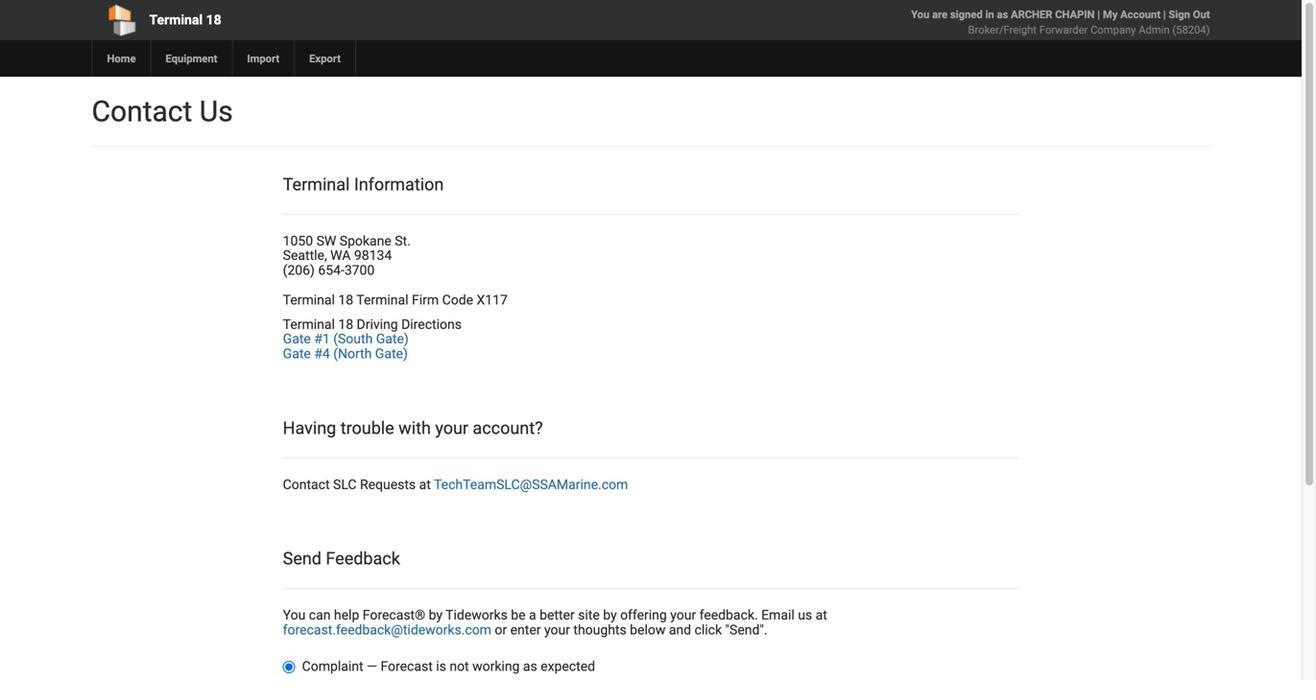 Task type: locate. For each thing, give the bounding box(es) containing it.
0 vertical spatial contact
[[92, 95, 192, 129]]

18 right the #1 on the left
[[338, 317, 353, 332]]

gate left the #1 on the left
[[283, 331, 311, 347]]

export
[[309, 52, 341, 65]]

0 horizontal spatial by
[[429, 608, 443, 623]]

0 vertical spatial you
[[911, 8, 929, 21]]

18
[[206, 12, 221, 28], [338, 292, 353, 308], [338, 317, 353, 332]]

at
[[419, 477, 431, 493], [816, 608, 827, 623]]

18 for terminal 18 terminal firm code x117
[[338, 292, 353, 308]]

gate
[[283, 331, 311, 347], [283, 346, 311, 362]]

0 horizontal spatial |
[[1097, 8, 1100, 21]]

or
[[495, 622, 507, 638]]

spokane
[[340, 233, 391, 249]]

account
[[1120, 8, 1161, 21]]

2 vertical spatial 18
[[338, 317, 353, 332]]

help
[[334, 608, 359, 623]]

you left are
[[911, 8, 929, 21]]

contact left slc
[[283, 477, 330, 493]]

firm
[[412, 292, 439, 308]]

as right in
[[997, 8, 1008, 21]]

contact down home
[[92, 95, 192, 129]]

better
[[540, 608, 575, 623]]

0 vertical spatial 18
[[206, 12, 221, 28]]

terminal up #4
[[283, 317, 335, 332]]

by
[[429, 608, 443, 623], [603, 608, 617, 623]]

expected
[[541, 659, 595, 675]]

and
[[669, 622, 691, 638]]

gate)
[[376, 331, 409, 347], [375, 346, 408, 362]]

be
[[511, 608, 526, 623]]

None radio
[[283, 661, 295, 674]]

1 vertical spatial at
[[816, 608, 827, 623]]

your right with
[[435, 419, 468, 439]]

1 vertical spatial you
[[283, 608, 306, 623]]

contact
[[92, 95, 192, 129], [283, 477, 330, 493]]

1 horizontal spatial your
[[544, 622, 570, 638]]

you
[[911, 8, 929, 21], [283, 608, 306, 623]]

1 vertical spatial 18
[[338, 292, 353, 308]]

3700
[[344, 263, 375, 278]]

terminal up sw
[[283, 175, 350, 195]]

email
[[761, 608, 795, 623]]

forecast.feedback@tideworks.com
[[283, 622, 491, 638]]

in
[[985, 8, 994, 21]]

terminal for terminal 18
[[149, 12, 203, 28]]

site
[[578, 608, 600, 623]]

| left sign
[[1163, 8, 1166, 21]]

feedback
[[326, 549, 400, 569]]

gate #4 (north gate) link
[[283, 346, 408, 362]]

you left can
[[283, 608, 306, 623]]

18 for terminal 18 driving directions gate #1 (south gate) gate #4 (north gate)
[[338, 317, 353, 332]]

0 horizontal spatial contact
[[92, 95, 192, 129]]

st.
[[395, 233, 411, 249]]

1 horizontal spatial contact
[[283, 477, 330, 493]]

my account link
[[1103, 8, 1161, 21]]

at right requests
[[419, 477, 431, 493]]

at right us
[[816, 608, 827, 623]]

#4
[[314, 346, 330, 362]]

at inside you can help forecast® by tideworks be a better site by offering your feedback. email us at forecast.feedback@tideworks.com or enter your thoughts below and click "send".
[[816, 608, 827, 623]]

18 for terminal 18
[[206, 12, 221, 28]]

complaint
[[302, 659, 363, 675]]

terminal up equipment link
[[149, 12, 203, 28]]

18 inside terminal 18 driving directions gate #1 (south gate) gate #4 (north gate)
[[338, 317, 353, 332]]

you inside you can help forecast® by tideworks be a better site by offering your feedback. email us at forecast.feedback@tideworks.com or enter your thoughts below and click "send".
[[283, 608, 306, 623]]

having
[[283, 419, 336, 439]]

1050
[[283, 233, 313, 249]]

contact for contact us
[[92, 95, 192, 129]]

1 | from the left
[[1097, 8, 1100, 21]]

terminal for terminal information
[[283, 175, 350, 195]]

1 horizontal spatial as
[[997, 8, 1008, 21]]

18 down 3700 at the top
[[338, 292, 353, 308]]

1 vertical spatial as
[[523, 659, 537, 675]]

1 horizontal spatial at
[[816, 608, 827, 623]]

forecast®
[[363, 608, 425, 623]]

terminal
[[149, 12, 203, 28], [283, 175, 350, 195], [283, 292, 335, 308], [356, 292, 408, 308], [283, 317, 335, 332]]

2 | from the left
[[1163, 8, 1166, 21]]

account?
[[473, 419, 543, 439]]

gate left #4
[[283, 346, 311, 362]]

#1
[[314, 331, 330, 347]]

complaint — forecast is not working as expected
[[302, 659, 595, 675]]

having trouble with your account?
[[283, 419, 543, 439]]

| left my
[[1097, 8, 1100, 21]]

company
[[1091, 24, 1136, 36]]

send feedback
[[283, 549, 400, 569]]

equipment
[[166, 52, 217, 65]]

you inside you are signed in as archer chapin | my account | sign out broker/freight forwarder company admin (58204)
[[911, 8, 929, 21]]

slc
[[333, 477, 357, 493]]

wa
[[330, 248, 351, 264]]

your right a
[[544, 622, 570, 638]]

1 horizontal spatial by
[[603, 608, 617, 623]]

x117
[[477, 292, 508, 308]]

as right the working
[[523, 659, 537, 675]]

0 vertical spatial as
[[997, 8, 1008, 21]]

you can help forecast® by tideworks be a better site by offering your feedback. email us at forecast.feedback@tideworks.com or enter your thoughts below and click "send".
[[283, 608, 827, 638]]

1 horizontal spatial you
[[911, 8, 929, 21]]

18 up equipment
[[206, 12, 221, 28]]

terminal down (206)
[[283, 292, 335, 308]]

by right site
[[603, 608, 617, 623]]

your
[[435, 419, 468, 439], [670, 608, 696, 623], [544, 622, 570, 638]]

your right below
[[670, 608, 696, 623]]

by left "tideworks"
[[429, 608, 443, 623]]

1 horizontal spatial |
[[1163, 8, 1166, 21]]

0 vertical spatial at
[[419, 477, 431, 493]]

0 horizontal spatial you
[[283, 608, 306, 623]]

forecast
[[381, 659, 433, 675]]

import link
[[232, 40, 294, 77]]

contact slc requests at techteamslc@ssamarine.com
[[283, 477, 628, 493]]

1 vertical spatial contact
[[283, 477, 330, 493]]

directions
[[401, 317, 462, 332]]

you are signed in as archer chapin | my account | sign out broker/freight forwarder company admin (58204)
[[911, 8, 1210, 36]]

as
[[997, 8, 1008, 21], [523, 659, 537, 675]]

sign
[[1169, 8, 1190, 21]]

0 horizontal spatial as
[[523, 659, 537, 675]]

|
[[1097, 8, 1100, 21], [1163, 8, 1166, 21]]



Task type: describe. For each thing, give the bounding box(es) containing it.
forwarder
[[1039, 24, 1088, 36]]

terminal up driving
[[356, 292, 408, 308]]

broker/freight
[[968, 24, 1037, 36]]

information
[[354, 175, 444, 195]]

is
[[436, 659, 446, 675]]

1 gate from the top
[[283, 331, 311, 347]]

us
[[798, 608, 812, 623]]

out
[[1193, 8, 1210, 21]]

as inside you are signed in as archer chapin | my account | sign out broker/freight forwarder company admin (58204)
[[997, 8, 1008, 21]]

feedback.
[[699, 608, 758, 623]]

with
[[399, 419, 431, 439]]

code
[[442, 292, 473, 308]]

—
[[367, 659, 377, 675]]

requests
[[360, 477, 416, 493]]

gate) down terminal 18 terminal firm code x117
[[376, 331, 409, 347]]

"send".
[[725, 622, 767, 638]]

terminal inside terminal 18 driving directions gate #1 (south gate) gate #4 (north gate)
[[283, 317, 335, 332]]

(206)
[[283, 263, 315, 278]]

contact us
[[92, 95, 233, 129]]

0 horizontal spatial at
[[419, 477, 431, 493]]

terminal 18 terminal firm code x117
[[283, 292, 508, 308]]

terminal 18
[[149, 12, 221, 28]]

gate #1 (south gate) link
[[283, 331, 409, 347]]

(south
[[333, 331, 373, 347]]

are
[[932, 8, 948, 21]]

home
[[107, 52, 136, 65]]

sign out link
[[1169, 8, 1210, 21]]

driving
[[357, 317, 398, 332]]

send
[[283, 549, 322, 569]]

export link
[[294, 40, 355, 77]]

us
[[199, 95, 233, 129]]

gate) down driving
[[375, 346, 408, 362]]

archer
[[1011, 8, 1052, 21]]

not
[[450, 659, 469, 675]]

you for you are signed in as archer chapin | my account | sign out broker/freight forwarder company admin (58204)
[[911, 8, 929, 21]]

below
[[630, 622, 666, 638]]

equipment link
[[150, 40, 232, 77]]

(58204)
[[1172, 24, 1210, 36]]

techteamslc@ssamarine.com link
[[434, 477, 628, 493]]

(north
[[333, 346, 372, 362]]

you for you can help forecast® by tideworks be a better site by offering your feedback. email us at forecast.feedback@tideworks.com or enter your thoughts below and click "send".
[[283, 608, 306, 623]]

forecast.feedback@tideworks.com link
[[283, 622, 491, 638]]

admin
[[1139, 24, 1170, 36]]

1 by from the left
[[429, 608, 443, 623]]

contact for contact slc requests at techteamslc@ssamarine.com
[[283, 477, 330, 493]]

terminal 18 link
[[92, 0, 541, 40]]

signed
[[950, 8, 983, 21]]

chapin
[[1055, 8, 1095, 21]]

tideworks
[[446, 608, 508, 623]]

can
[[309, 608, 331, 623]]

seattle,
[[283, 248, 327, 264]]

2 horizontal spatial your
[[670, 608, 696, 623]]

working
[[472, 659, 520, 675]]

terminal 18 driving directions gate #1 (south gate) gate #4 (north gate)
[[283, 317, 462, 362]]

techteamslc@ssamarine.com
[[434, 477, 628, 493]]

terminal for terminal 18 terminal firm code x117
[[283, 292, 335, 308]]

2 by from the left
[[603, 608, 617, 623]]

thoughts
[[573, 622, 627, 638]]

terminal information
[[283, 175, 444, 195]]

trouble
[[341, 419, 394, 439]]

2 gate from the top
[[283, 346, 311, 362]]

home link
[[92, 40, 150, 77]]

1050 sw spokane st. seattle, wa 98134 (206) 654-3700
[[283, 233, 411, 278]]

sw
[[316, 233, 336, 249]]

0 horizontal spatial your
[[435, 419, 468, 439]]

654-
[[318, 263, 344, 278]]

a
[[529, 608, 536, 623]]

enter
[[510, 622, 541, 638]]

import
[[247, 52, 279, 65]]

my
[[1103, 8, 1118, 21]]

98134
[[354, 248, 392, 264]]

offering
[[620, 608, 667, 623]]

click
[[695, 622, 722, 638]]



Task type: vqa. For each thing, say whether or not it's contained in the screenshot.
You within the "YOU ARE SIGNED IN AS ARCHER CHAPIN | MY ACCOUNT | SIGN OUT BROKER/FREIGHT FORWARDER COMPANY ADMIN (58204)"
yes



